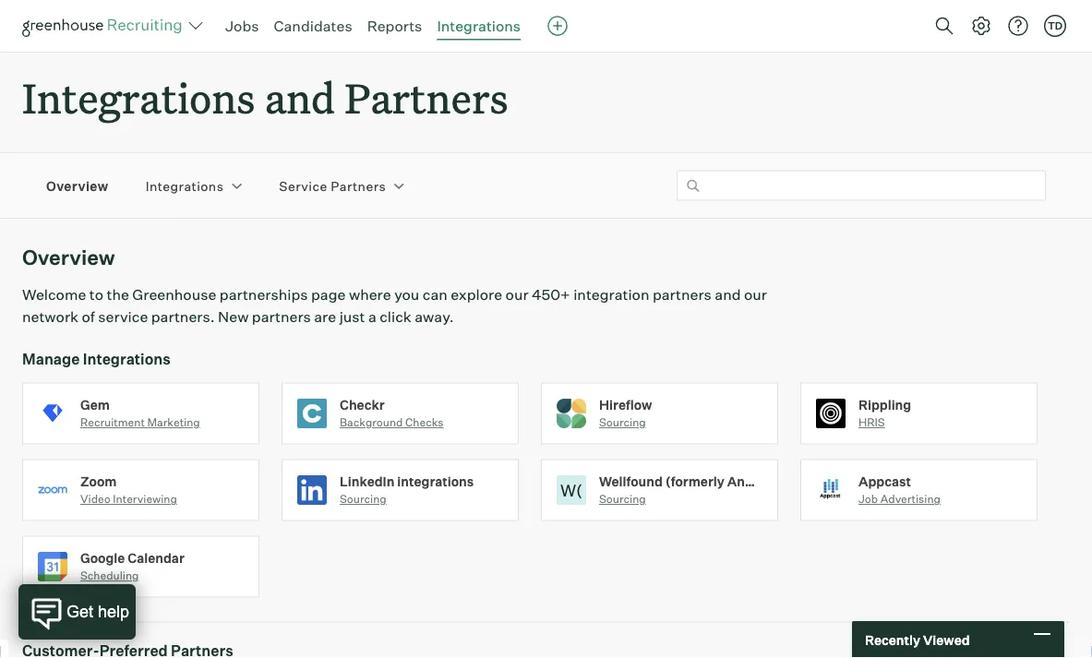 Task type: locate. For each thing, give the bounding box(es) containing it.
are
[[314, 308, 336, 326]]

welcome to the greenhouse partnerships page where you can explore our 450+ integration partners and our network of service partners. new partners are just a click away.
[[22, 286, 767, 326]]

partners
[[345, 70, 508, 125], [331, 178, 386, 194]]

integrations
[[437, 17, 521, 35], [22, 70, 255, 125], [146, 178, 224, 194], [83, 350, 171, 368]]

google
[[80, 550, 125, 566]]

candidates
[[274, 17, 352, 35]]

away.
[[415, 308, 454, 326]]

partners
[[653, 286, 712, 304], [252, 308, 311, 326]]

sourcing inside linkedin integrations sourcing
[[340, 492, 387, 506]]

sourcing inside hireflow sourcing
[[599, 416, 646, 430]]

partners right integration
[[653, 286, 712, 304]]

0 vertical spatial partners
[[653, 286, 712, 304]]

w(
[[561, 480, 583, 501]]

0 horizontal spatial integrations link
[[146, 177, 224, 195]]

greenhouse recruiting image
[[22, 15, 188, 37]]

gem recruitment marketing
[[80, 397, 200, 430]]

partners down partnerships
[[252, 308, 311, 326]]

sourcing
[[599, 416, 646, 430], [340, 492, 387, 506], [599, 492, 646, 506]]

welcome
[[22, 286, 86, 304]]

450+
[[532, 286, 570, 304]]

page
[[311, 286, 346, 304]]

0 horizontal spatial our
[[506, 286, 529, 304]]

talent)
[[791, 474, 836, 490]]

appcast
[[859, 474, 912, 490]]

recruitment
[[80, 416, 145, 430]]

reports link
[[367, 17, 422, 35]]

1 vertical spatial and
[[715, 286, 741, 304]]

partners down reports link on the left
[[345, 70, 508, 125]]

our
[[506, 286, 529, 304], [744, 286, 767, 304]]

0 vertical spatial partners
[[345, 70, 508, 125]]

and
[[265, 70, 335, 125], [715, 286, 741, 304]]

recently
[[865, 632, 921, 648]]

recently viewed
[[865, 632, 970, 648]]

partnerships
[[220, 286, 308, 304]]

rippling
[[859, 397, 912, 413]]

overview
[[46, 178, 109, 194], [22, 245, 115, 270]]

the
[[107, 286, 129, 304]]

click
[[380, 308, 412, 326]]

checks
[[406, 416, 444, 430]]

0 vertical spatial integrations link
[[437, 17, 521, 35]]

reports
[[367, 17, 422, 35]]

sourcing down wellfound
[[599, 492, 646, 506]]

candidates link
[[274, 17, 352, 35]]

1 vertical spatial partners
[[252, 308, 311, 326]]

a
[[368, 308, 377, 326]]

sourcing down the hireflow
[[599, 416, 646, 430]]

google calendar scheduling
[[80, 550, 184, 583]]

1 horizontal spatial partners
[[653, 286, 712, 304]]

integration
[[574, 286, 650, 304]]

partners right 'service'
[[331, 178, 386, 194]]

checkr
[[340, 397, 385, 413]]

0 horizontal spatial and
[[265, 70, 335, 125]]

marketing
[[147, 416, 200, 430]]

appcast job advertising
[[859, 474, 941, 506]]

overview link
[[46, 177, 109, 195]]

of
[[82, 308, 95, 326]]

rippling hris
[[859, 397, 912, 430]]

1 horizontal spatial our
[[744, 286, 767, 304]]

1 horizontal spatial and
[[715, 286, 741, 304]]

wellfound
[[599, 474, 663, 490]]

None text field
[[677, 171, 1046, 201]]

hireflow
[[599, 397, 652, 413]]

sourcing down linkedin
[[340, 492, 387, 506]]

you
[[395, 286, 420, 304]]

partners.
[[151, 308, 215, 326]]

viewed
[[924, 632, 970, 648]]

(formerly
[[666, 474, 725, 490]]

integrations link
[[437, 17, 521, 35], [146, 177, 224, 195]]



Task type: vqa. For each thing, say whether or not it's contained in the screenshot.


Task type: describe. For each thing, give the bounding box(es) containing it.
0 horizontal spatial partners
[[252, 308, 311, 326]]

td button
[[1045, 15, 1067, 37]]

just
[[340, 308, 365, 326]]

gem
[[80, 397, 110, 413]]

angellist
[[727, 474, 788, 490]]

video
[[80, 492, 111, 506]]

hris
[[859, 416, 885, 430]]

integrations
[[397, 474, 474, 490]]

explore
[[451, 286, 503, 304]]

wellfound (formerly angellist talent) sourcing
[[599, 474, 836, 506]]

service partners link
[[279, 177, 386, 195]]

service partners
[[279, 178, 386, 194]]

0 vertical spatial overview
[[46, 178, 109, 194]]

background
[[340, 416, 403, 430]]

jobs
[[225, 17, 259, 35]]

1 vertical spatial overview
[[22, 245, 115, 270]]

integrations and partners
[[22, 70, 508, 125]]

linkedin integrations sourcing
[[340, 474, 474, 506]]

new
[[218, 308, 249, 326]]

1 vertical spatial partners
[[331, 178, 386, 194]]

calendar
[[128, 550, 184, 566]]

td
[[1048, 19, 1063, 32]]

1 horizontal spatial integrations link
[[437, 17, 521, 35]]

checkr background checks
[[340, 397, 444, 430]]

0 vertical spatial and
[[265, 70, 335, 125]]

search image
[[934, 15, 956, 37]]

scheduling
[[80, 569, 139, 583]]

network
[[22, 308, 79, 326]]

configure image
[[971, 15, 993, 37]]

1 our from the left
[[506, 286, 529, 304]]

manage
[[22, 350, 80, 368]]

manage integrations
[[22, 350, 171, 368]]

greenhouse
[[132, 286, 216, 304]]

1 vertical spatial integrations link
[[146, 177, 224, 195]]

zoom
[[80, 474, 117, 490]]

can
[[423, 286, 448, 304]]

where
[[349, 286, 391, 304]]

service
[[279, 178, 328, 194]]

advertising
[[881, 492, 941, 506]]

2 our from the left
[[744, 286, 767, 304]]

zoom video interviewing
[[80, 474, 177, 506]]

sourcing inside wellfound (formerly angellist talent) sourcing
[[599, 492, 646, 506]]

to
[[89, 286, 103, 304]]

hireflow sourcing
[[599, 397, 652, 430]]

and inside welcome to the greenhouse partnerships page where you can explore our 450+ integration partners and our network of service partners. new partners are just a click away.
[[715, 286, 741, 304]]

td button
[[1041, 11, 1070, 41]]

interviewing
[[113, 492, 177, 506]]

linkedin
[[340, 474, 395, 490]]

service
[[98, 308, 148, 326]]

job
[[859, 492, 878, 506]]

jobs link
[[225, 17, 259, 35]]



